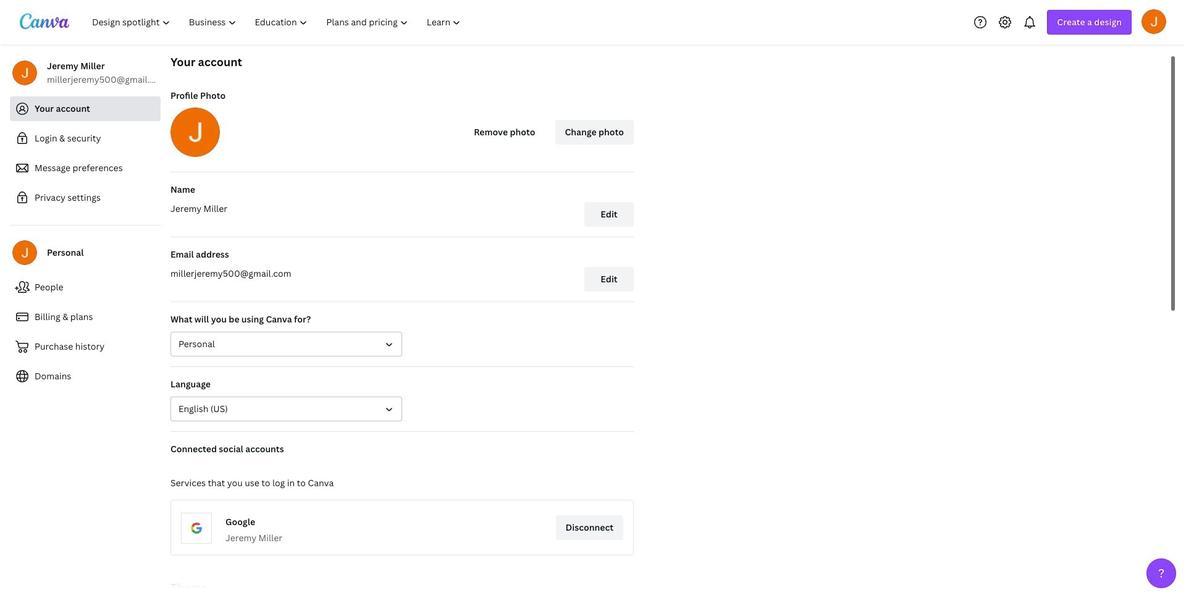 Task type: locate. For each thing, give the bounding box(es) containing it.
None button
[[171, 332, 402, 356]]

jeremy miller image
[[1142, 9, 1166, 34]]



Task type: describe. For each thing, give the bounding box(es) containing it.
top level navigation element
[[84, 10, 472, 35]]

Language: English (US) button
[[171, 397, 402, 421]]



Task type: vqa. For each thing, say whether or not it's contained in the screenshot.
Language: English (US) button
yes



